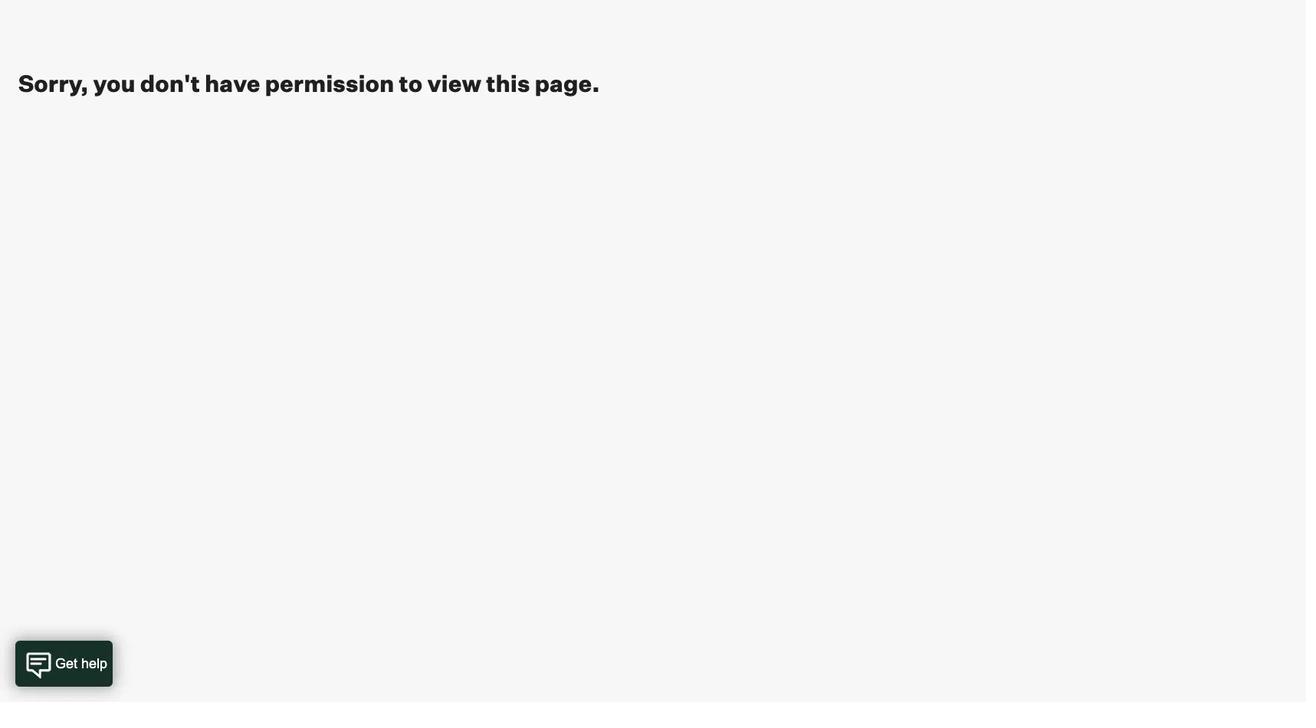Task type: vqa. For each thing, say whether or not it's contained in the screenshot.
page.
yes



Task type: describe. For each thing, give the bounding box(es) containing it.
page.
[[535, 69, 600, 98]]

have
[[205, 69, 260, 98]]

permission
[[265, 69, 394, 98]]

you
[[93, 69, 135, 98]]



Task type: locate. For each thing, give the bounding box(es) containing it.
this
[[486, 69, 530, 98]]

sorry, you don't have permission to view this page.
[[18, 69, 600, 98]]

sorry,
[[18, 69, 88, 98]]

to
[[399, 69, 423, 98]]

view
[[427, 69, 481, 98]]

don't
[[140, 69, 200, 98]]



